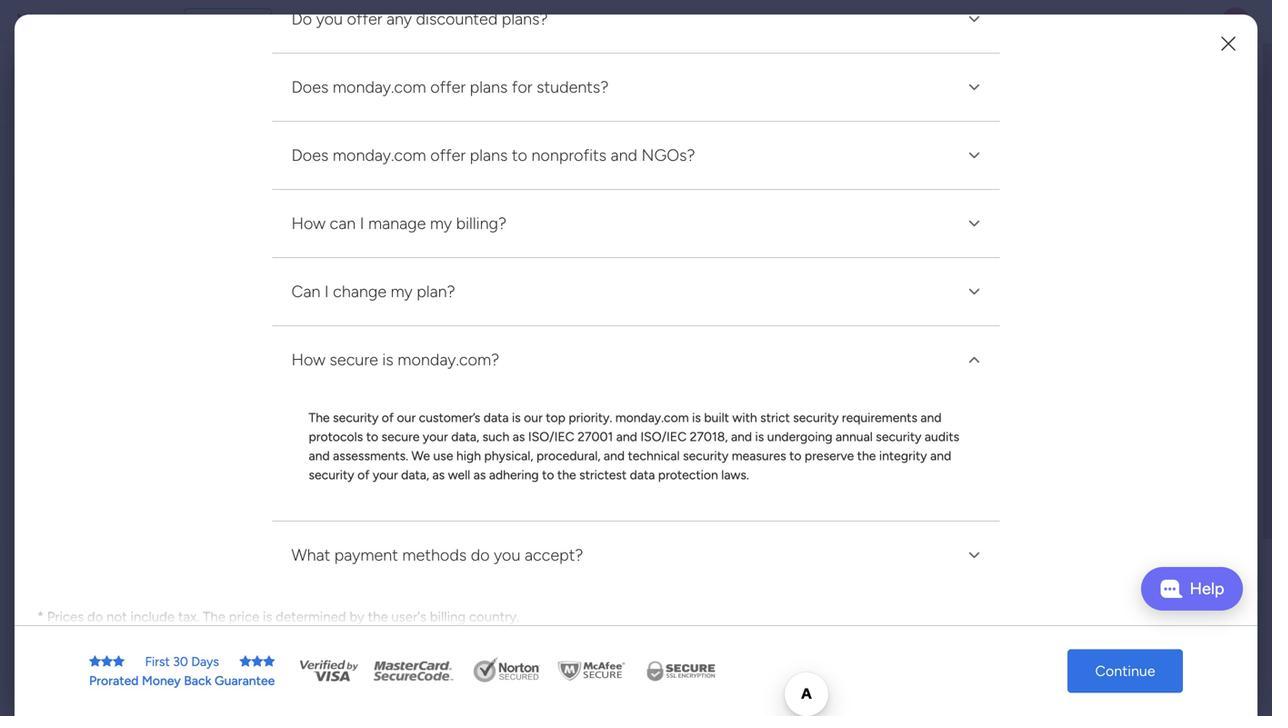 Task type: vqa. For each thing, say whether or not it's contained in the screenshot.
order
no



Task type: locate. For each thing, give the bounding box(es) containing it.
my left team at the left of page
[[411, 363, 428, 378]]

measures
[[732, 449, 786, 464]]

can inside dropdown button
[[330, 214, 356, 233]]

plans left for
[[470, 77, 508, 97]]

1 does from the top
[[291, 77, 329, 97]]

monday dev > my team > my scrum team link
[[296, 185, 596, 389]]

with
[[732, 410, 757, 426], [1192, 535, 1220, 552]]

your up how can i manage my billing? dropdown button
[[627, 140, 688, 178]]

chat bot icon image
[[1160, 580, 1183, 598]]

templates image image
[[989, 393, 1229, 518]]

1 vertical spatial i
[[325, 282, 329, 302]]

1 vertical spatial do
[[87, 610, 103, 626]]

> left team at the left of page
[[399, 363, 407, 378]]

ended,
[[706, 101, 799, 140]]

has
[[649, 101, 699, 140]]

quickly
[[259, 69, 309, 86]]

0 vertical spatial price
[[229, 610, 259, 626]]

as right well at the left
[[474, 468, 486, 483]]

star image up the 'prorated' at the bottom left
[[113, 656, 125, 668]]

templates right explore
[[1102, 597, 1167, 614]]

close image
[[964, 213, 985, 235], [964, 545, 985, 567]]

my right manage
[[625, 256, 645, 274]]

list box
[[0, 215, 232, 680]]

data up such
[[484, 410, 509, 426]]

0 vertical spatial plans
[[234, 14, 264, 30]]

my left plan?
[[391, 282, 413, 302]]

0 vertical spatial monday
[[81, 11, 143, 32]]

1 horizontal spatial data,
[[451, 429, 479, 445]]

plans down your
[[470, 146, 508, 165]]

of up assessments.
[[382, 410, 394, 426]]

price
[[229, 610, 259, 626], [91, 630, 122, 646]]

and inside good morning, noah! quickly access your recent boards, inbox and workspaces
[[531, 69, 556, 86]]

explore
[[1050, 597, 1099, 614]]

and right inbox
[[531, 69, 556, 86]]

sprints, main board element
[[0, 280, 232, 311]]

star image
[[113, 656, 125, 668], [239, 656, 251, 668], [263, 656, 275, 668]]

1 vertical spatial does
[[291, 146, 329, 165]]

iso/iec up technical
[[641, 429, 687, 445]]

how down can at the top left of the page
[[291, 350, 326, 370]]

2 offer from the top
[[430, 146, 466, 165]]

1 horizontal spatial my
[[430, 214, 452, 233]]

lottie animation image
[[0, 533, 232, 717]]

continue
[[1095, 663, 1155, 680]]

0 vertical spatial secure
[[330, 350, 378, 370]]

my left billing?
[[430, 214, 452, 233]]

0 vertical spatial lottie animation element
[[580, 44, 1091, 113]]

by
[[350, 610, 364, 626]]

1 star image from the left
[[89, 656, 101, 668]]

and down 'audits'
[[930, 449, 952, 464]]

0 vertical spatial monday.com
[[333, 77, 426, 97]]

of down assessments.
[[358, 468, 370, 483]]

2 how from the top
[[291, 350, 326, 370]]

1 vertical spatial the
[[203, 610, 225, 626]]

lottie animation element
[[580, 44, 1091, 113], [0, 533, 232, 717]]

1 horizontal spatial help
[[1190, 579, 1225, 599]]

0 horizontal spatial help
[[1133, 670, 1166, 689]]

1 vertical spatial monday.com
[[333, 146, 426, 165]]

iso/iec down top
[[528, 429, 575, 445]]

ngos?
[[642, 146, 695, 165]]

secure inside how secure is monday.com? dropdown button
[[330, 350, 378, 370]]

our up the we
[[397, 410, 416, 426]]

0 vertical spatial can
[[330, 214, 356, 233]]

close image for how can i manage my billing?
[[964, 213, 985, 235]]

1 vertical spatial dev
[[294, 75, 317, 93]]

can
[[330, 214, 356, 233], [125, 630, 147, 646]]

0 horizontal spatial dev
[[147, 11, 173, 32]]

i left manage
[[360, 214, 364, 233]]

2 > from the left
[[465, 363, 473, 378]]

1 vertical spatial offer
[[430, 146, 466, 165]]

dev down morning, at the left of the page
[[294, 75, 317, 93]]

learn
[[972, 656, 1009, 673]]

dev left "see"
[[147, 11, 173, 32]]

the up protocols
[[309, 410, 330, 426]]

public board image
[[304, 555, 324, 575]]

integrity
[[879, 449, 927, 464]]

the right on
[[221, 630, 241, 646]]

and right 27001
[[616, 429, 637, 445]]

explore templates
[[1050, 597, 1167, 614]]

1 horizontal spatial lottie animation element
[[580, 44, 1091, 113]]

star image down purchase
[[263, 656, 275, 668]]

price down not
[[91, 630, 122, 646]]

0 horizontal spatial star image
[[113, 656, 125, 668]]

customer's
[[419, 410, 480, 426]]

1 vertical spatial templates
[[1102, 597, 1167, 614]]

strictest
[[579, 468, 627, 483]]

with right minutes
[[1192, 535, 1220, 552]]

1 close image from the top
[[964, 77, 985, 98]]

2 horizontal spatial as
[[513, 429, 525, 445]]

your down assessments.
[[373, 468, 398, 483]]

billing
[[430, 610, 466, 626]]

is left built
[[692, 410, 701, 426]]

security
[[333, 410, 379, 426], [793, 410, 839, 426], [876, 429, 922, 445], [683, 449, 729, 464], [309, 468, 354, 483]]

to down your
[[512, 146, 527, 165]]

>
[[399, 363, 407, 378], [465, 363, 473, 378]]

in
[[1121, 535, 1132, 552]]

secure down the change
[[330, 350, 378, 370]]

2 vertical spatial dev
[[375, 363, 396, 378]]

0 vertical spatial dev
[[147, 11, 173, 32]]

dev inside quick search results list box
[[375, 363, 396, 378]]

on
[[202, 630, 217, 646]]

noah lott image
[[1221, 7, 1250, 36]]

our
[[397, 410, 416, 426], [524, 410, 543, 426]]

0 horizontal spatial my
[[411, 363, 428, 378]]

1 vertical spatial with
[[1192, 535, 1220, 552]]

what payment methods do you accept? button
[[272, 522, 1000, 589]]

0 vertical spatial how
[[291, 214, 326, 233]]

1 vertical spatial how
[[291, 350, 326, 370]]

1 horizontal spatial i
[[360, 214, 364, 233]]

help button
[[1141, 567, 1243, 611], [1118, 665, 1181, 695]]

as down 'use'
[[432, 468, 445, 483]]

can left be
[[125, 630, 147, 646]]

my
[[411, 363, 428, 378], [476, 363, 493, 378]]

inspired
[[1051, 656, 1103, 673]]

dev
[[147, 11, 173, 32], [294, 75, 317, 93], [375, 363, 396, 378]]

apps image
[[1073, 13, 1091, 31]]

0 horizontal spatial secure
[[330, 350, 378, 370]]

1 vertical spatial my
[[625, 256, 645, 274]]

how down close recently visited icon
[[291, 214, 326, 233]]

2 horizontal spatial star image
[[263, 656, 275, 668]]

dev left team at the left of page
[[375, 363, 396, 378]]

help right chat bot icon
[[1190, 579, 1225, 599]]

0 horizontal spatial with
[[732, 410, 757, 426]]

data, up high
[[451, 429, 479, 445]]

offer left inbox
[[430, 77, 466, 97]]

as up physical, in the bottom left of the page
[[513, 429, 525, 445]]

close image inside the can i change my plan? dropdown button
[[964, 281, 985, 303]]

1 horizontal spatial iso/iec
[[641, 429, 687, 445]]

adhering
[[489, 468, 539, 483]]

my left "scrum"
[[476, 363, 493, 378]]

noah!
[[347, 50, 382, 65]]

choose
[[515, 140, 620, 178]]

1 vertical spatial price
[[91, 630, 122, 646]]

well
[[448, 468, 470, 483]]

plans right "see"
[[234, 14, 264, 30]]

dev for monday dev
[[147, 11, 173, 32]]

* prices do not include tax. the price is determined by the user's billing country. the final price can be seen on the purchase page before payment is completed.
[[36, 610, 520, 646]]

is
[[382, 350, 394, 370], [512, 410, 521, 426], [692, 410, 701, 426], [755, 429, 764, 445], [263, 610, 272, 626], [439, 630, 448, 646]]

data down technical
[[630, 468, 655, 483]]

undergoing
[[767, 429, 833, 445]]

tax.
[[178, 610, 199, 626]]

monday.com down noah!
[[333, 77, 426, 97]]

0 horizontal spatial iso/iec
[[528, 429, 575, 445]]

do inside * prices do not include tax. the price is determined by the user's billing country. the final price can be seen on the purchase page before payment is completed.
[[87, 610, 103, 626]]

data,
[[451, 429, 479, 445], [401, 468, 429, 483]]

does down morning, at the left of the page
[[291, 77, 329, 97]]

secure up the we
[[382, 429, 420, 445]]

star image
[[89, 656, 101, 668], [101, 656, 113, 668], [251, 656, 263, 668]]

1 vertical spatial data,
[[401, 468, 429, 483]]

monday.com
[[333, 77, 426, 97], [333, 146, 426, 165], [615, 410, 689, 426]]

0 horizontal spatial do
[[87, 610, 103, 626]]

monday
[[81, 11, 143, 32], [326, 363, 372, 378]]

2 vertical spatial monday.com
[[615, 410, 689, 426]]

can left manage
[[330, 214, 356, 233]]

1 horizontal spatial our
[[524, 410, 543, 426]]

close image inside does monday.com offer plans to nonprofits and ngos? dropdown button
[[964, 145, 985, 167]]

monday.com inside does monday.com offer plans to nonprofits and ngos? dropdown button
[[333, 146, 426, 165]]

price up purchase
[[229, 610, 259, 626]]

2 does from the top
[[291, 146, 329, 165]]

verified by visa image
[[297, 658, 360, 685]]

plans
[[234, 14, 264, 30], [470, 77, 508, 97], [470, 146, 508, 165]]

1 vertical spatial secure
[[382, 429, 420, 445]]

accept?
[[525, 546, 583, 565]]

2 close image from the top
[[964, 545, 985, 567]]

continue button
[[1068, 650, 1183, 693]]

monday up protocols
[[326, 363, 372, 378]]

recent
[[393, 69, 436, 86]]

1 vertical spatial data
[[630, 468, 655, 483]]

is left team at the left of page
[[382, 350, 394, 370]]

purchase
[[244, 630, 300, 646]]

0 vertical spatial data
[[484, 410, 509, 426]]

with right built
[[732, 410, 757, 426]]

0 vertical spatial with
[[732, 410, 757, 426]]

your down noah!
[[360, 69, 390, 86]]

your
[[360, 69, 390, 86], [627, 140, 688, 178], [423, 429, 448, 445], [373, 468, 398, 483], [1025, 535, 1054, 552]]

1 horizontal spatial with
[[1192, 535, 1220, 552]]

help
[[1190, 579, 1225, 599], [1133, 670, 1166, 689]]

1 horizontal spatial >
[[465, 363, 473, 378]]

3 close image from the top
[[964, 281, 985, 303]]

0 vertical spatial do
[[471, 546, 490, 565]]

1 vertical spatial close image
[[964, 545, 985, 567]]

plans inside button
[[234, 14, 264, 30]]

> right team at the left of page
[[465, 363, 473, 378]]

strict
[[760, 410, 790, 426]]

does for does monday.com offer plans to nonprofits and ngos?
[[291, 146, 329, 165]]

getting started, main board element
[[0, 404, 232, 435]]

help button down minutes
[[1141, 567, 1243, 611]]

1 horizontal spatial monday
[[326, 363, 372, 378]]

and down trial
[[611, 146, 638, 165]]

0 vertical spatial of
[[382, 410, 394, 426]]

your up made
[[1025, 535, 1054, 552]]

1 horizontal spatial can
[[330, 214, 356, 233]]

0 vertical spatial close image
[[964, 77, 985, 98]]

the inside the security of our customer's data is our top priority. monday.com is built with strict security requirements and protocols to secure your data, such as iso/iec 27001 and iso/iec 27018, and is undergoing annual security audits and assessments. we use high physical, procedural, and technical security measures to preserve the integrity and security of your data, as well as adhering to the strictest data protection laws.
[[309, 410, 330, 426]]

close image inside 'what payment methods do you accept?' dropdown button
[[964, 545, 985, 567]]

the up on
[[203, 610, 225, 626]]

how for how can i manage my billing?
[[291, 214, 326, 233]]

1 horizontal spatial star image
[[239, 656, 251, 668]]

back
[[184, 673, 212, 689]]

do left you
[[471, 546, 490, 565]]

0 horizontal spatial as
[[432, 468, 445, 483]]

quick search results list box
[[281, 170, 929, 634]]

2 horizontal spatial dev
[[375, 363, 396, 378]]

star image up the guarantee
[[239, 656, 251, 668]]

does down workspaces at the top of page
[[291, 146, 329, 165]]

2 vertical spatial plans
[[470, 146, 508, 165]]

team
[[431, 363, 462, 378]]

0 horizontal spatial our
[[397, 410, 416, 426]]

0 horizontal spatial can
[[125, 630, 147, 646]]

heading
[[473, 101, 799, 178]]

close image inside how can i manage my billing? dropdown button
[[964, 213, 985, 235]]

morning,
[[294, 50, 344, 65]]

0 horizontal spatial lottie animation element
[[0, 533, 232, 717]]

my
[[430, 214, 452, 233], [625, 256, 645, 274], [391, 282, 413, 302]]

offer right visited
[[430, 146, 466, 165]]

2 vertical spatial close image
[[964, 281, 985, 303]]

data, down the we
[[401, 468, 429, 483]]

help image
[[1158, 13, 1176, 31]]

2 close image from the top
[[964, 145, 985, 167]]

1 horizontal spatial secure
[[382, 429, 420, 445]]

include
[[131, 610, 175, 626]]

laws.
[[721, 468, 749, 483]]

does monday.com offer plans to nonprofits and ngos?
[[291, 146, 695, 165]]

our left top
[[524, 410, 543, 426]]

1 vertical spatial help
[[1133, 670, 1166, 689]]

offer
[[430, 77, 466, 97], [430, 146, 466, 165]]

1 how from the top
[[291, 214, 326, 233]]

help button right inspired
[[1118, 665, 1181, 695]]

3 star image from the left
[[251, 656, 263, 668]]

0 vertical spatial payment
[[334, 546, 398, 565]]

0 horizontal spatial my
[[391, 282, 413, 302]]

tasks, main board element
[[0, 249, 232, 280]]

monday.com up technical
[[615, 410, 689, 426]]

2 star image from the left
[[101, 656, 113, 668]]

close recently visited image
[[281, 148, 303, 170]]

trial
[[591, 101, 642, 140]]

payment right the public board image
[[334, 546, 398, 565]]

2 vertical spatial the
[[36, 630, 59, 646]]

1 horizontal spatial the
[[203, 610, 225, 626]]

1 vertical spatial close image
[[964, 145, 985, 167]]

0 horizontal spatial data
[[484, 410, 509, 426]]

monday.com inside does monday.com offer plans for students? dropdown button
[[333, 77, 426, 97]]

technical
[[628, 449, 680, 464]]

0 vertical spatial templates
[[1065, 557, 1131, 574]]

1 vertical spatial monday
[[326, 363, 372, 378]]

1 horizontal spatial price
[[229, 610, 259, 626]]

protection
[[658, 468, 718, 483]]

1 horizontal spatial dev
[[294, 75, 317, 93]]

use
[[433, 449, 453, 464]]

close image
[[964, 77, 985, 98], [964, 145, 985, 167], [964, 281, 985, 303]]

the down *
[[36, 630, 59, 646]]

0 vertical spatial offer
[[430, 77, 466, 97]]

monday dev > my team > my scrum team
[[326, 363, 564, 378]]

methods
[[402, 546, 467, 565]]

is up purchase
[[263, 610, 272, 626]]

templates inside button
[[1102, 597, 1167, 614]]

monday right select product image
[[81, 11, 143, 32]]

2 star image from the left
[[239, 656, 251, 668]]

i right can at the top left of the page
[[325, 282, 329, 302]]

monday for monday dev > my team > my scrum team
[[326, 363, 372, 378]]

mcafee secure image
[[555, 658, 628, 685]]

1 offer from the top
[[430, 77, 466, 97]]

your inside boost your workflow in minutes with ready-made templates
[[1025, 535, 1054, 552]]

option
[[0, 217, 232, 221]]

1 vertical spatial payment
[[381, 630, 435, 646]]

2 horizontal spatial the
[[309, 410, 330, 426]]

templates down workflow
[[1065, 557, 1131, 574]]

does for does monday.com offer plans for students?
[[291, 77, 329, 97]]

do left not
[[87, 610, 103, 626]]

help up "getting started" element
[[1133, 670, 1166, 689]]

does
[[291, 77, 329, 97], [291, 146, 329, 165]]

security up undergoing
[[793, 410, 839, 426]]

1 close image from the top
[[964, 213, 985, 235]]

1 our from the left
[[397, 410, 416, 426]]

1 horizontal spatial my
[[476, 363, 493, 378]]

monday inside quick search results list box
[[326, 363, 372, 378]]

0 horizontal spatial of
[[358, 468, 370, 483]]

how secure is monday.com?
[[291, 350, 499, 370]]

team
[[535, 363, 564, 378]]

the right by
[[368, 610, 388, 626]]

0 horizontal spatial >
[[399, 363, 407, 378]]

0 horizontal spatial price
[[91, 630, 122, 646]]

0 horizontal spatial i
[[325, 282, 329, 302]]

1 vertical spatial of
[[358, 468, 370, 483]]

1 horizontal spatial do
[[471, 546, 490, 565]]

2 horizontal spatial my
[[625, 256, 645, 274]]

your up 'use'
[[423, 429, 448, 445]]

pro
[[541, 101, 584, 140]]

0 vertical spatial does
[[291, 77, 329, 97]]

close image for nonprofits
[[964, 145, 985, 167]]

0 vertical spatial close image
[[964, 213, 985, 235]]

0 horizontal spatial monday
[[81, 11, 143, 32]]

1 vertical spatial can
[[125, 630, 147, 646]]

see plans
[[209, 14, 264, 30]]

get
[[1025, 656, 1047, 673]]

monday for monday dev
[[81, 11, 143, 32]]

monday.com up manage
[[333, 146, 426, 165]]

close image inside does monday.com offer plans for students? dropdown button
[[964, 77, 985, 98]]

payment down 'user's'
[[381, 630, 435, 646]]

first
[[145, 654, 170, 670]]

0 vertical spatial the
[[309, 410, 330, 426]]

close image for what payment methods do you accept?
[[964, 545, 985, 567]]

0 horizontal spatial the
[[36, 630, 59, 646]]



Task type: describe. For each thing, give the bounding box(es) containing it.
0 vertical spatial help
[[1190, 579, 1225, 599]]

country.
[[469, 610, 519, 626]]

determined
[[276, 610, 346, 626]]

manage my account button
[[555, 247, 717, 283]]

2 vertical spatial my
[[391, 282, 413, 302]]

do inside dropdown button
[[471, 546, 490, 565]]

good morning, noah! quickly access your recent boards, inbox and workspaces
[[259, 50, 556, 106]]

to inside does monday.com offer plans to nonprofits and ngos? dropdown button
[[512, 146, 527, 165]]

close image for students?
[[964, 77, 985, 98]]

manage my account
[[570, 256, 702, 274]]

protocols
[[309, 429, 363, 445]]

monday.com?
[[398, 350, 499, 370]]

and up strictest
[[604, 449, 625, 464]]

ssl encrypted image
[[635, 658, 726, 685]]

with inside boost your workflow in minutes with ready-made templates
[[1192, 535, 1220, 552]]

1 iso/iec from the left
[[528, 429, 575, 445]]

security up protocols
[[333, 410, 379, 426]]

made
[[1026, 557, 1062, 574]]

1 my from the left
[[411, 363, 428, 378]]

retrospectives, main board element
[[0, 373, 232, 404]]

the down procedural,
[[557, 468, 576, 483]]

students?
[[537, 77, 609, 97]]

mastercard secure code image
[[368, 658, 459, 685]]

visited
[[377, 149, 428, 169]]

audits
[[925, 429, 960, 445]]

to down undergoing
[[789, 449, 802, 464]]

manage
[[570, 256, 622, 274]]

your inside good morning, noah! quickly access your recent boards, inbox and workspaces
[[360, 69, 390, 86]]

3 star image from the left
[[263, 656, 275, 668]]

star image for third star icon from right
[[101, 656, 113, 668]]

user's
[[391, 610, 427, 626]]

ready-
[[983, 557, 1026, 574]]

assessments.
[[333, 449, 408, 464]]

inbox image
[[993, 13, 1011, 31]]

monday.com for does monday.com offer plans for students?
[[333, 77, 426, 97]]

0 vertical spatial help button
[[1141, 567, 1243, 611]]

billing?
[[456, 214, 507, 233]]

scrum
[[497, 363, 532, 378]]

not
[[106, 610, 127, 626]]

and inside dropdown button
[[611, 146, 638, 165]]

offer for for
[[430, 77, 466, 97]]

how can i manage my billing?
[[291, 214, 507, 233]]

*
[[37, 610, 44, 626]]

your inside dev your pro trial has ended, choose your plan
[[627, 140, 688, 178]]

how for how secure is monday.com?
[[291, 350, 326, 370]]

how can i manage my billing? button
[[272, 190, 1000, 258]]

1 vertical spatial lottie animation element
[[0, 533, 232, 717]]

preserve
[[805, 449, 854, 464]]

payment inside * prices do not include tax. the price is determined by the user's billing country. the final price can be seen on the purchase page before payment is completed.
[[381, 630, 435, 646]]

getting started
[[330, 556, 435, 573]]

nonprofits
[[532, 146, 607, 165]]

security down protocols
[[309, 468, 354, 483]]

can
[[291, 282, 321, 302]]

boost
[[983, 535, 1021, 552]]

open image
[[964, 349, 985, 371]]

dev inside dev your pro trial has ended, choose your plan
[[294, 75, 317, 93]]

what payment methods do you accept?
[[291, 546, 583, 565]]

for
[[512, 77, 533, 97]]

0 vertical spatial i
[[360, 214, 364, 233]]

secure inside the security of our customer's data is our top priority. monday.com is built with strict security requirements and protocols to secure your data, such as iso/iec 27001 and iso/iec 27018, and is undergoing annual security audits and assessments. we use high physical, procedural, and technical security measures to preserve the integrity and security of your data, as well as adhering to the strictest data protection laws.
[[382, 429, 420, 445]]

add to favorites image
[[560, 555, 578, 573]]

templates inside boost your workflow in minutes with ready-made templates
[[1065, 557, 1131, 574]]

security down the 27018,
[[683, 449, 729, 464]]

and down protocols
[[309, 449, 330, 464]]

physical,
[[484, 449, 533, 464]]

norton secured image
[[466, 658, 548, 685]]

money
[[142, 673, 181, 689]]

you
[[494, 546, 521, 565]]

0 horizontal spatial data,
[[401, 468, 429, 483]]

good
[[259, 50, 291, 65]]

to down procedural,
[[542, 468, 554, 483]]

2 my from the left
[[476, 363, 493, 378]]

inbox
[[492, 69, 528, 86]]

seen
[[170, 630, 198, 646]]

top
[[546, 410, 566, 426]]

boost your workflow in minutes with ready-made templates
[[983, 535, 1220, 574]]

my inside button
[[625, 256, 645, 274]]

getting started link
[[296, 407, 596, 612]]

plan?
[[417, 282, 455, 302]]

27018,
[[690, 429, 728, 445]]

0 vertical spatial my
[[430, 214, 452, 233]]

1 vertical spatial help button
[[1118, 665, 1181, 695]]

1 horizontal spatial data
[[630, 468, 655, 483]]

can inside * prices do not include tax. the price is determined by the user's billing country. the final price can be seen on the purchase page before payment is completed.
[[125, 630, 147, 646]]

button padding image
[[1220, 35, 1238, 53]]

0 vertical spatial data,
[[451, 429, 479, 445]]

getting started element
[[972, 690, 1245, 717]]

we
[[412, 449, 430, 464]]

explore templates button
[[983, 587, 1234, 624]]

account
[[649, 256, 702, 274]]

heading containing your pro trial has ended,
[[473, 101, 799, 178]]

does monday.com offer plans for students?
[[291, 77, 609, 97]]

dev for monday dev > my team > my scrum team
[[375, 363, 396, 378]]

recently
[[306, 149, 373, 169]]

the down the annual
[[857, 449, 876, 464]]

dev heading
[[294, 73, 317, 95]]

1 horizontal spatial as
[[474, 468, 486, 483]]

1 > from the left
[[399, 363, 407, 378]]

select product image
[[16, 13, 35, 31]]

recently visited
[[306, 149, 428, 169]]

is up physical, in the bottom left of the page
[[512, 410, 521, 426]]

the security of our customer's data is our top priority. monday.com is built with strict security requirements and protocols to secure your data, such as iso/iec 27001 and iso/iec 27018, and is undergoing annual security audits and assessments. we use high physical, procedural, and technical security measures to preserve the integrity and security of your data, as well as adhering to the strictest data protection laws.
[[309, 410, 960, 483]]

&
[[1012, 656, 1021, 673]]

is down billing
[[439, 630, 448, 646]]

and up 'audits'
[[921, 410, 942, 426]]

does monday.com offer plans for students? button
[[272, 54, 1000, 121]]

built
[[704, 410, 729, 426]]

what
[[291, 546, 330, 565]]

star image for third star icon from the left
[[251, 656, 263, 668]]

30
[[173, 654, 188, 670]]

requirements
[[842, 410, 918, 426]]

invite members image
[[1033, 13, 1051, 31]]

notifications image
[[953, 13, 971, 31]]

your
[[473, 101, 533, 140]]

2 our from the left
[[524, 410, 543, 426]]

change
[[333, 282, 387, 302]]

started
[[385, 556, 435, 573]]

bugs queue, main board element
[[0, 342, 232, 373]]

workspaces
[[259, 89, 337, 106]]

monday.com for does monday.com offer plans to nonprofits and ngos?
[[333, 146, 426, 165]]

payment inside dropdown button
[[334, 546, 398, 565]]

annual
[[836, 429, 873, 445]]

27001
[[578, 429, 613, 445]]

is inside dropdown button
[[382, 350, 394, 370]]

plans for does monday.com offer plans for students?
[[470, 77, 508, 97]]

learn & get inspired
[[972, 656, 1103, 673]]

manage
[[368, 214, 426, 233]]

high
[[456, 449, 481, 464]]

to up assessments.
[[366, 429, 378, 445]]

roadmap, main board element
[[0, 311, 232, 342]]

offer for to
[[430, 146, 466, 165]]

security up integrity
[[876, 429, 922, 445]]

boards,
[[440, 69, 488, 86]]

is up measures on the right bottom
[[755, 429, 764, 445]]

getting
[[330, 556, 382, 573]]

search everything image
[[1118, 13, 1136, 31]]

such
[[483, 429, 510, 445]]

be
[[151, 630, 166, 646]]

monday.com inside the security of our customer's data is our top priority. monday.com is built with strict security requirements and protocols to secure your data, such as iso/iec 27001 and iso/iec 27018, and is undergoing annual security audits and assessments. we use high physical, procedural, and technical security measures to preserve the integrity and security of your data, as well as adhering to the strictest data protection laws.
[[615, 410, 689, 426]]

and up measures on the right bottom
[[731, 429, 752, 445]]

days
[[191, 654, 219, 670]]

with inside the security of our customer's data is our top priority. monday.com is built with strict security requirements and protocols to secure your data, such as iso/iec 27001 and iso/iec 27018, and is undergoing annual security audits and assessments. we use high physical, procedural, and technical security measures to preserve the integrity and security of your data, as well as adhering to the strictest data protection laws.
[[732, 410, 757, 426]]

prices
[[47, 610, 84, 626]]

plans for does monday.com offer plans to nonprofits and ngos?
[[470, 146, 508, 165]]

1 star image from the left
[[113, 656, 125, 668]]

1 horizontal spatial of
[[382, 410, 394, 426]]

2 iso/iec from the left
[[641, 429, 687, 445]]

plan
[[696, 140, 757, 178]]

monday dev
[[81, 11, 173, 32]]

see plans button
[[184, 8, 272, 35]]

procedural,
[[537, 449, 601, 464]]

prorated
[[89, 673, 139, 689]]



